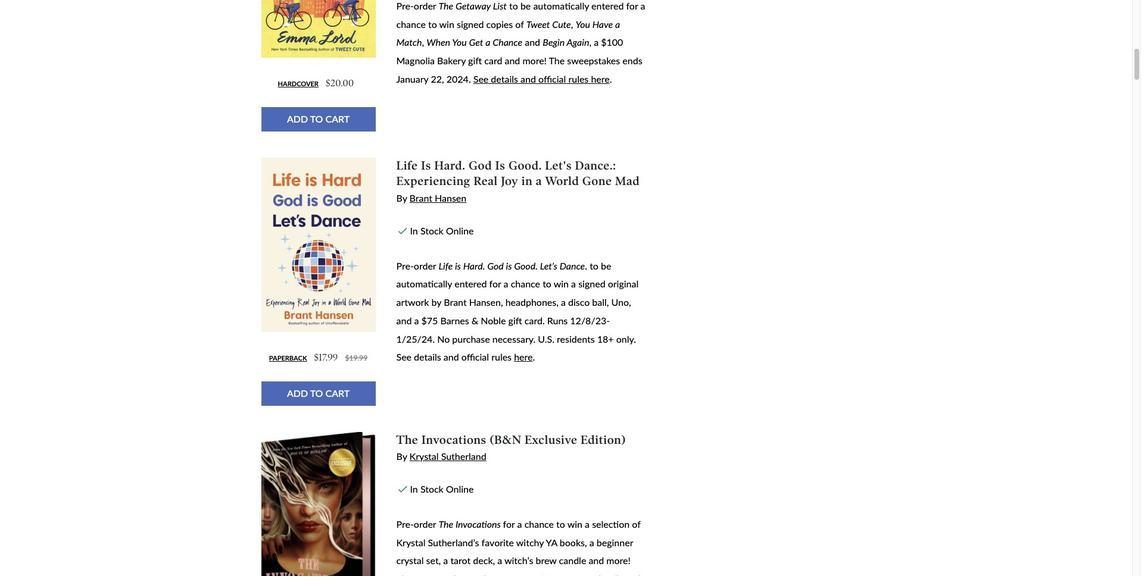Task type: vqa. For each thing, say whether or not it's contained in the screenshot.
signed to the left
yes



Task type: describe. For each thing, give the bounding box(es) containing it.
. to be automatically entered for a chance to win a signed original artwork by brant hansen, headphones, a disco ball, uno, and a $75 barnes & noble gift card. runs 12/8/23- 1/25/24. no purchase necessary. u.s. residents 18+ only. see details and official rules
[[397, 260, 639, 363]]

the left getaway
[[439, 0, 454, 11]]

beginner
[[597, 537, 634, 549]]

for
[[556, 574, 569, 577]]

more! inside , a $100 magnolia bakery gift card and more! the sweepstakes ends january 22, 2024.
[[523, 55, 547, 66]]

online for (b&n
[[446, 484, 474, 495]]

no
[[438, 333, 450, 345]]

signed inside to be automatically entered for a chance to win signed copies of
[[457, 18, 484, 30]]

pre-order the getaway list
[[397, 0, 507, 11]]

a inside life is hard. god is good. let's dance.: experiencing real joy in a world gone mad by brant hansen
[[536, 174, 542, 188]]

hansen,
[[469, 297, 503, 308]]

world
[[545, 174, 579, 188]]

to inside for a chance to win a selection of krystal sutherland's favorite witchy ya books, a beginner crystal set, a tarot deck, a witch's brew candle and more! the sweepstakes ends on january 29. for more details
[[557, 519, 565, 530]]

books,
[[560, 537, 587, 549]]

selection
[[592, 519, 630, 530]]

0 horizontal spatial .
[[533, 352, 535, 363]]

ends inside , a $100 magnolia bakery gift card and more! the sweepstakes ends january 22, 2024.
[[623, 55, 643, 66]]

by
[[432, 297, 442, 308]]

real
[[474, 174, 498, 188]]

0 horizontal spatial here
[[514, 352, 533, 363]]

of inside to be automatically entered for a chance to win signed copies of
[[516, 18, 524, 30]]

1 is from the left
[[455, 260, 461, 272]]

here .
[[514, 352, 535, 363]]

tarot
[[451, 556, 471, 567]]

the invocations (b&n exclusive edition) image
[[261, 432, 376, 577]]

getaway
[[456, 0, 491, 11]]

edition)
[[581, 433, 626, 447]]

see details and official rules here .
[[474, 73, 612, 85]]

, a $100 magnolia bakery gift card and more! the sweepstakes ends january 22, 2024.
[[397, 37, 643, 85]]

0 vertical spatial details
[[491, 73, 518, 85]]

win inside to be automatically entered for a chance to win signed copies of
[[439, 18, 455, 30]]

more
[[572, 574, 593, 577]]

runs
[[547, 315, 568, 326]]

headphones,
[[506, 297, 559, 308]]

2024.
[[447, 73, 471, 85]]

see details and official rules here link
[[474, 73, 610, 85]]

barnes
[[441, 315, 469, 326]]

, when you get a chance and begin again
[[422, 37, 590, 48]]

list
[[493, 0, 507, 11]]

uno,
[[612, 297, 631, 308]]

purchase
[[452, 333, 490, 345]]

hard. inside life is hard. god is good. let's dance.: experiencing real joy in a world gone mad by brant hansen
[[435, 158, 466, 173]]

again
[[567, 37, 590, 48]]

have
[[593, 18, 613, 30]]

a inside to be automatically entered for a chance to win signed copies of
[[641, 0, 646, 11]]

0 vertical spatial .
[[610, 73, 612, 85]]

0 vertical spatial see
[[474, 73, 489, 85]]

dance.:
[[575, 158, 616, 173]]

1 vertical spatial hard.
[[463, 260, 485, 272]]

1 vertical spatial god
[[488, 260, 504, 272]]

$100
[[601, 37, 624, 48]]

ball,
[[593, 297, 609, 308]]

pre- for pre-order the invocations
[[397, 519, 414, 530]]

sweepstakes inside , a $100 magnolia bakery gift card and more! the sweepstakes ends january 22, 2024.
[[567, 55, 620, 66]]

chance inside for a chance to win a selection of krystal sutherland's favorite witchy ya books, a beginner crystal set, a tarot deck, a witch's brew candle and more! the sweepstakes ends on january 29. for more details
[[525, 519, 554, 530]]

0 vertical spatial here
[[591, 73, 610, 85]]

bakery
[[437, 55, 466, 66]]

ya
[[546, 537, 558, 549]]

here link
[[514, 352, 533, 363]]

sweepstakes inside for a chance to win a selection of krystal sutherland's favorite witchy ya books, a beginner crystal set, a tarot deck, a witch's brew candle and more! the sweepstakes ends on january 29. for more details
[[415, 574, 468, 577]]

match
[[397, 37, 422, 48]]

in for life is hard. god is good. let's dance.: experiencing real joy in a world gone mad
[[410, 225, 418, 236]]

on
[[493, 574, 503, 577]]

18+
[[598, 333, 614, 345]]

for inside . to be automatically entered for a chance to win a signed original artwork by brant hansen, headphones, a disco ball, uno, and a $75 barnes & noble gift card. runs 12/8/23- 1/25/24. no purchase necessary. u.s. residents 18+ only. see details and official rules
[[490, 279, 501, 290]]

hardcover
[[278, 80, 319, 88]]

stock for is
[[421, 225, 444, 236]]

rules inside . to be automatically entered for a chance to win a signed original artwork by brant hansen, headphones, a disco ball, uno, and a $75 barnes & noble gift card. runs 12/8/23- 1/25/24. no purchase necessary. u.s. residents 18+ only. see details and official rules
[[492, 352, 512, 363]]

win inside for a chance to win a selection of krystal sutherland's favorite witchy ya books, a beginner crystal set, a tarot deck, a witch's brew candle and more! the sweepstakes ends on january 29. for more details
[[568, 519, 583, 530]]

experiencing
[[397, 174, 471, 188]]

for inside for a chance to win a selection of krystal sutherland's favorite witchy ya books, a beginner crystal set, a tarot deck, a witch's brew candle and more! the sweepstakes ends on january 29. for more details
[[503, 519, 515, 530]]

(b&n
[[490, 433, 522, 447]]

$17.99
[[314, 352, 338, 364]]

krystal sutherland link
[[410, 451, 487, 462]]

online for hard.
[[446, 225, 474, 236]]

life is hard. god is good. let's dance.: experiencing real joy in a world gone mad image
[[261, 158, 376, 332]]

favorite
[[482, 537, 514, 549]]

a inside , a $100 magnolia bakery gift card and more! the sweepstakes ends january 22, 2024.
[[594, 37, 599, 48]]

to for ,
[[310, 113, 323, 125]]

the invocations (b&n exclusive edition) link
[[397, 433, 626, 447]]

life is hard. god is good. let's dance.: experiencing real joy in a world gone mad link
[[397, 158, 640, 188]]

joy
[[501, 174, 519, 188]]

witch's
[[505, 556, 534, 567]]

the inside , a $100 magnolia bakery gift card and more! the sweepstakes ends january 22, 2024.
[[549, 55, 565, 66]]

residents
[[557, 333, 595, 345]]

add for ,
[[287, 113, 308, 125]]

card
[[485, 55, 503, 66]]

pre- for pre-order life is hard. god is good. let's dance
[[397, 260, 414, 272]]

1 horizontal spatial ,
[[571, 18, 573, 30]]

29.
[[540, 574, 553, 577]]

noble
[[481, 315, 506, 326]]

, for , when you get a chance and begin again
[[422, 37, 424, 48]]

set,
[[426, 556, 441, 567]]

22,
[[431, 73, 444, 85]]

gift inside . to be automatically entered for a chance to win a signed original artwork by brant hansen, headphones, a disco ball, uno, and a $75 barnes & noble gift card. runs 12/8/23- 1/25/24. no purchase necessary. u.s. residents 18+ only. see details and official rules
[[509, 315, 522, 326]]

be inside . to be automatically entered for a chance to win a signed original artwork by brant hansen, headphones, a disco ball, uno, and a $75 barnes & noble gift card. runs 12/8/23- 1/25/24. no purchase necessary. u.s. residents 18+ only. see details and official rules
[[601, 260, 612, 272]]

&
[[472, 315, 479, 326]]

let's
[[545, 158, 572, 173]]

invocations inside the invocations (b&n exclusive edition) by krystal sutherland
[[422, 433, 487, 447]]

brant inside life is hard. god is good. let's dance.: experiencing real joy in a world gone mad by brant hansen
[[410, 192, 433, 204]]

in
[[522, 174, 533, 188]]

you have a match
[[397, 18, 620, 48]]

and inside for a chance to win a selection of krystal sutherland's favorite witchy ya books, a beginner crystal set, a tarot deck, a witch's brew candle and more! the sweepstakes ends on january 29. for more details
[[589, 556, 604, 567]]

1 horizontal spatial rules
[[569, 73, 589, 85]]

hansen
[[435, 192, 467, 204]]

dance
[[560, 260, 585, 272]]

to right list
[[510, 0, 518, 11]]

, for , a $100 magnolia bakery gift card and more! the sweepstakes ends january 22, 2024.
[[590, 37, 592, 48]]

the invocations (b&n exclusive edition) by krystal sutherland
[[397, 433, 626, 462]]

. inside . to be automatically entered for a chance to win a signed original artwork by brant hansen, headphones, a disco ball, uno, and a $75 barnes & noble gift card. runs 12/8/23- 1/25/24. no purchase necessary. u.s. residents 18+ only. see details and official rules
[[585, 260, 588, 272]]

in for the invocations (b&n exclusive edition)
[[410, 484, 418, 495]]

disco
[[568, 297, 590, 308]]

gone
[[583, 174, 612, 188]]

card.
[[525, 315, 545, 326]]

chance
[[493, 37, 523, 48]]

2 is from the left
[[495, 158, 506, 173]]

candle
[[559, 556, 587, 567]]

by inside life is hard. god is good. let's dance.: experiencing real joy in a world gone mad by brant hansen
[[397, 192, 407, 204]]

$20.00
[[326, 78, 354, 89]]

crystal
[[397, 556, 424, 567]]

pre-order the invocations
[[397, 519, 503, 530]]

entered inside . to be automatically entered for a chance to win a signed original artwork by brant hansen, headphones, a disco ball, uno, and a $75 barnes & noble gift card. runs 12/8/23- 1/25/24. no purchase necessary. u.s. residents 18+ only. see details and official rules
[[455, 279, 487, 290]]

cute
[[553, 18, 571, 30]]

to be automatically entered for a chance to win signed copies of
[[397, 0, 646, 30]]



Task type: locate. For each thing, give the bounding box(es) containing it.
0 vertical spatial online
[[446, 225, 474, 236]]

good. inside life is hard. god is good. let's dance.: experiencing real joy in a world gone mad by brant hansen
[[509, 158, 542, 173]]

1 horizontal spatial sweepstakes
[[567, 55, 620, 66]]

good. left let's
[[514, 260, 538, 272]]

order up when
[[414, 0, 436, 11]]

see down "1/25/24."
[[397, 352, 412, 363]]

automatically inside . to be automatically entered for a chance to win a signed original artwork by brant hansen, headphones, a disco ball, uno, and a $75 barnes & noble gift card. runs 12/8/23- 1/25/24. no purchase necessary. u.s. residents 18+ only. see details and official rules
[[397, 279, 452, 290]]

1 vertical spatial signed
[[579, 279, 606, 290]]

by inside the invocations (b&n exclusive edition) by krystal sutherland
[[397, 451, 407, 462]]

0 horizontal spatial more!
[[523, 55, 547, 66]]

sutherland
[[441, 451, 487, 462]]

1 vertical spatial of
[[632, 519, 641, 530]]

to up ya at left bottom
[[557, 519, 565, 530]]

by left krystal sutherland link
[[397, 451, 407, 462]]

1 vertical spatial pre-
[[397, 260, 414, 272]]

add for life is hard. god is good. let's dance.: experiencing real joy in a world gone mad by brant hansen
[[287, 388, 308, 399]]

1 horizontal spatial brant
[[444, 297, 467, 308]]

add down the paperback
[[287, 388, 308, 399]]

1 horizontal spatial signed
[[579, 279, 606, 290]]

to down let's
[[543, 279, 552, 290]]

0 vertical spatial by
[[397, 192, 407, 204]]

0 vertical spatial hard.
[[435, 158, 466, 173]]

pre- up artwork on the bottom left of page
[[397, 260, 414, 272]]

let's
[[540, 260, 558, 272]]

online down sutherland
[[446, 484, 474, 495]]

1 vertical spatial in
[[410, 484, 418, 495]]

1 horizontal spatial details
[[491, 73, 518, 85]]

2 to from the top
[[310, 388, 323, 399]]

0 vertical spatial more!
[[523, 55, 547, 66]]

gift up necessary.
[[509, 315, 522, 326]]

chance up witchy
[[525, 519, 554, 530]]

. down $100
[[610, 73, 612, 85]]

entered inside to be automatically entered for a chance to win signed copies of
[[592, 0, 624, 11]]

chance up the match
[[397, 18, 426, 30]]

0 horizontal spatial see
[[397, 352, 412, 363]]

krystal inside the invocations (b&n exclusive edition) by krystal sutherland
[[410, 451, 439, 462]]

entered up "hansen,"
[[455, 279, 487, 290]]

cart for ,
[[326, 113, 350, 125]]

details inside . to be automatically entered for a chance to win a signed original artwork by brant hansen, headphones, a disco ball, uno, and a $75 barnes & noble gift card. runs 12/8/23- 1/25/24. no purchase necessary. u.s. residents 18+ only. see details and official rules
[[414, 352, 441, 363]]

invocations up favorite
[[456, 519, 501, 530]]

1 vertical spatial sweepstakes
[[415, 574, 468, 577]]

0 horizontal spatial you
[[452, 37, 467, 48]]

invocations up krystal sutherland link
[[422, 433, 487, 447]]

is left let's
[[506, 260, 512, 272]]

win down pre-order the getaway list
[[439, 18, 455, 30]]

order up by
[[414, 260, 436, 272]]

order for pre-order the invocations
[[414, 519, 436, 530]]

the down crystal
[[397, 574, 412, 577]]

1 horizontal spatial automatically
[[534, 0, 589, 11]]

0 horizontal spatial be
[[521, 0, 531, 11]]

hard. up experiencing
[[435, 158, 466, 173]]

is up experiencing
[[421, 158, 431, 173]]

official down begin
[[539, 73, 566, 85]]

signed
[[457, 18, 484, 30], [579, 279, 606, 290]]

life up experiencing
[[397, 158, 418, 173]]

more! inside for a chance to win a selection of krystal sutherland's favorite witchy ya books, a beginner crystal set, a tarot deck, a witch's brew candle and more! the sweepstakes ends on january 29. for more details
[[607, 556, 631, 567]]

rules
[[569, 73, 589, 85], [492, 352, 512, 363]]

sutherland's
[[428, 537, 479, 549]]

a
[[641, 0, 646, 11], [615, 18, 620, 30], [486, 37, 491, 48], [594, 37, 599, 48], [536, 174, 542, 188], [504, 279, 509, 290], [572, 279, 576, 290], [561, 297, 566, 308], [414, 315, 419, 326], [518, 519, 522, 530], [585, 519, 590, 530], [590, 537, 595, 549], [444, 556, 448, 567], [498, 556, 502, 567]]

0 vertical spatial chance
[[397, 18, 426, 30]]

january
[[397, 73, 429, 85], [505, 574, 538, 577]]

add to cart
[[287, 113, 350, 125], [287, 388, 350, 399]]

1 vertical spatial brant
[[444, 297, 467, 308]]

order for pre-order life is hard. god is good. let's dance
[[414, 260, 436, 272]]

win inside . to be automatically entered for a chance to win a signed original artwork by brant hansen, headphones, a disco ball, uno, and a $75 barnes & noble gift card. runs 12/8/23- 1/25/24. no purchase necessary. u.s. residents 18+ only. see details and official rules
[[554, 279, 569, 290]]

brant hansen link
[[410, 192, 467, 204]]

0 horizontal spatial rules
[[492, 352, 512, 363]]

get
[[469, 37, 484, 48]]

rules down again
[[569, 73, 589, 85]]

add to cart down $17.99
[[287, 388, 350, 399]]

1 vertical spatial life
[[439, 260, 453, 272]]

2 vertical spatial win
[[568, 519, 583, 530]]

stock
[[421, 225, 444, 236], [421, 484, 444, 495]]

here
[[591, 73, 610, 85], [514, 352, 533, 363]]

and inside , a $100 magnolia bakery gift card and more! the sweepstakes ends january 22, 2024.
[[505, 55, 520, 66]]

the down begin
[[549, 55, 565, 66]]

1 vertical spatial to
[[310, 388, 323, 399]]

be up original
[[601, 260, 612, 272]]

krystal inside for a chance to win a selection of krystal sutherland's favorite witchy ya books, a beginner crystal set, a tarot deck, a witch's brew candle and more! the sweepstakes ends on january 29. for more details
[[397, 537, 426, 549]]

0 vertical spatial for
[[627, 0, 638, 11]]

chance inside to be automatically entered for a chance to win signed copies of
[[397, 18, 426, 30]]

exclusive
[[525, 433, 578, 447]]

in stock online for is
[[410, 225, 474, 236]]

you left get
[[452, 37, 467, 48]]

brant
[[410, 192, 433, 204], [444, 297, 467, 308]]

1 is from the left
[[421, 158, 431, 173]]

god up real
[[469, 158, 492, 173]]

2 pre- from the top
[[397, 260, 414, 272]]

paperback
[[269, 355, 307, 362]]

chance up headphones,
[[511, 279, 541, 290]]

in down brant hansen link
[[410, 225, 418, 236]]

1 order from the top
[[414, 0, 436, 11]]

for a chance to win a selection of krystal sutherland's favorite witchy ya books, a beginner crystal set, a tarot deck, a witch's brew candle and more! the sweepstakes ends on january 29. for more details 
[[397, 519, 641, 577]]

1 horizontal spatial january
[[505, 574, 538, 577]]

0 vertical spatial good.
[[509, 158, 542, 173]]

the
[[439, 0, 454, 11], [549, 55, 565, 66], [397, 433, 419, 447], [439, 519, 454, 530], [397, 574, 412, 577]]

0 horizontal spatial of
[[516, 18, 524, 30]]

entered up have
[[592, 0, 624, 11]]

deck,
[[473, 556, 495, 567]]

1 add from the top
[[287, 113, 308, 125]]

in stock online
[[410, 225, 474, 236], [410, 484, 474, 495]]

1 vertical spatial in stock online
[[410, 484, 474, 495]]

1 vertical spatial more!
[[607, 556, 631, 567]]

1 horizontal spatial be
[[601, 260, 612, 272]]

0 vertical spatial rules
[[569, 73, 589, 85]]

january inside for a chance to win a selection of krystal sutherland's favorite witchy ya books, a beginner crystal set, a tarot deck, a witch's brew candle and more! the sweepstakes ends on january 29. for more details
[[505, 574, 538, 577]]

online
[[446, 225, 474, 236], [446, 484, 474, 495]]

automatically up artwork on the bottom left of page
[[397, 279, 452, 290]]

1 vertical spatial rules
[[492, 352, 512, 363]]

automatically inside to be automatically entered for a chance to win signed copies of
[[534, 0, 589, 11]]

you up again
[[576, 18, 591, 30]]

pre-order life is hard. god is good. let's dance
[[397, 260, 585, 272]]

3 pre- from the top
[[397, 519, 414, 530]]

0 vertical spatial god
[[469, 158, 492, 173]]

be inside to be automatically entered for a chance to win signed copies of
[[521, 0, 531, 11]]

1 vertical spatial ends
[[470, 574, 490, 577]]

add to cart button
[[261, 107, 376, 132], [261, 382, 376, 406]]

life up by
[[439, 260, 453, 272]]

, left $100
[[590, 37, 592, 48]]

ends
[[623, 55, 643, 66], [470, 574, 490, 577]]

life is hard. god is good. let's dance.: experiencing real joy in a world gone mad by brant hansen
[[397, 158, 640, 204]]

2 horizontal spatial .
[[610, 73, 612, 85]]

cart
[[326, 113, 350, 125], [326, 388, 350, 399]]

0 horizontal spatial automatically
[[397, 279, 452, 290]]

more! up see details and official rules here link
[[523, 55, 547, 66]]

signed up ball,
[[579, 279, 606, 290]]

see
[[474, 73, 489, 85], [397, 352, 412, 363]]

win
[[439, 18, 455, 30], [554, 279, 569, 290], [568, 519, 583, 530]]

be up tweet
[[521, 0, 531, 11]]

, up again
[[571, 18, 573, 30]]

krystal left sutherland
[[410, 451, 439, 462]]

0 vertical spatial automatically
[[534, 0, 589, 11]]

ends inside for a chance to win a selection of krystal sutherland's favorite witchy ya books, a beginner crystal set, a tarot deck, a witch's brew candle and more! the sweepstakes ends on january 29. for more details
[[470, 574, 490, 577]]

signed down getaway
[[457, 18, 484, 30]]

when
[[427, 37, 451, 48]]

good. up in
[[509, 158, 542, 173]]

0 horizontal spatial is
[[455, 260, 461, 272]]

add
[[287, 113, 308, 125], [287, 388, 308, 399]]

1 vertical spatial online
[[446, 484, 474, 495]]

2 horizontal spatial ,
[[590, 37, 592, 48]]

in down krystal sutherland link
[[410, 484, 418, 495]]

1/25/24.
[[397, 333, 435, 345]]

u.s.
[[538, 333, 555, 345]]

1 horizontal spatial life
[[439, 260, 453, 272]]

0 horizontal spatial details
[[414, 352, 441, 363]]

1 vertical spatial see
[[397, 352, 412, 363]]

0 vertical spatial entered
[[592, 0, 624, 11]]

2 in stock online from the top
[[410, 484, 474, 495]]

0 horizontal spatial gift
[[468, 55, 482, 66]]

gift inside , a $100 magnolia bakery gift card and more! the sweepstakes ends january 22, 2024.
[[468, 55, 482, 66]]

to down $17.99
[[310, 388, 323, 399]]

life
[[397, 158, 418, 173], [439, 260, 453, 272]]

1 horizontal spatial .
[[585, 260, 588, 272]]

add to cart button down hardcover
[[261, 107, 376, 132]]

the inside for a chance to win a selection of krystal sutherland's favorite witchy ya books, a beginner crystal set, a tarot deck, a witch's brew candle and more! the sweepstakes ends on january 29. for more details
[[397, 574, 412, 577]]

1 vertical spatial for
[[490, 279, 501, 290]]

0 vertical spatial in stock online
[[410, 225, 474, 236]]

online down hansen
[[446, 225, 474, 236]]

1 cart from the top
[[326, 113, 350, 125]]

add to cart for life is hard. god is good. let's dance.: experiencing real joy in a world gone mad by brant hansen
[[287, 388, 350, 399]]

1 vertical spatial invocations
[[456, 519, 501, 530]]

rules left the here link
[[492, 352, 512, 363]]

life inside life is hard. god is good. let's dance.: experiencing real joy in a world gone mad by brant hansen
[[397, 158, 418, 173]]

0 vertical spatial of
[[516, 18, 524, 30]]

in stock online for invocations
[[410, 484, 474, 495]]

cart down $17.99
[[326, 388, 350, 399]]

win up books,
[[568, 519, 583, 530]]

1 horizontal spatial for
[[503, 519, 515, 530]]

krystal up crystal
[[397, 537, 426, 549]]

1 in from the top
[[410, 225, 418, 236]]

sweepstakes
[[567, 55, 620, 66], [415, 574, 468, 577]]

sweepstakes down set,
[[415, 574, 468, 577]]

0 vertical spatial ends
[[623, 55, 643, 66]]

details inside for a chance to win a selection of krystal sutherland's favorite witchy ya books, a beginner crystal set, a tarot deck, a witch's brew candle and more! the sweepstakes ends on january 29. for more details
[[596, 574, 623, 577]]

0 vertical spatial order
[[414, 0, 436, 11]]

0 horizontal spatial january
[[397, 73, 429, 85]]

details down "1/25/24."
[[414, 352, 441, 363]]

you inside you have a match
[[576, 18, 591, 30]]

1 vertical spatial details
[[414, 352, 441, 363]]

to for life is hard. god is good. let's dance.: experiencing real joy in a world gone mad by brant hansen
[[310, 388, 323, 399]]

add to cart button down $17.99
[[261, 382, 376, 406]]

magnolia
[[397, 55, 435, 66]]

0 vertical spatial be
[[521, 0, 531, 11]]

0 horizontal spatial signed
[[457, 18, 484, 30]]

1 add to cart button from the top
[[261, 107, 376, 132]]

stock for invocations
[[421, 484, 444, 495]]

brew
[[536, 556, 557, 567]]

1 vertical spatial here
[[514, 352, 533, 363]]

a inside you have a match
[[615, 18, 620, 30]]

brant down experiencing
[[410, 192, 433, 204]]

1 pre- from the top
[[397, 0, 414, 11]]

to down hardcover
[[310, 113, 323, 125]]

is up barnes
[[455, 260, 461, 272]]

add down hardcover
[[287, 113, 308, 125]]

2 stock from the top
[[421, 484, 444, 495]]

of left tweet
[[516, 18, 524, 30]]

0 horizontal spatial life
[[397, 158, 418, 173]]

1 horizontal spatial you
[[576, 18, 591, 30]]

0 horizontal spatial sweepstakes
[[415, 574, 468, 577]]

the up the 'sutherland's'
[[439, 519, 454, 530]]

here down necessary.
[[514, 352, 533, 363]]

.
[[610, 73, 612, 85], [585, 260, 588, 272], [533, 352, 535, 363]]

see down card
[[474, 73, 489, 85]]

2 online from the top
[[446, 484, 474, 495]]

here down $100
[[591, 73, 610, 85]]

necessary.
[[493, 333, 536, 345]]

in stock online down brant hansen link
[[410, 225, 474, 236]]

hard. up "hansen,"
[[463, 260, 485, 272]]

witchy
[[516, 537, 544, 549]]

$19.99
[[345, 354, 368, 363]]

2 vertical spatial chance
[[525, 519, 554, 530]]

0 vertical spatial signed
[[457, 18, 484, 30]]

by down experiencing
[[397, 192, 407, 204]]

1 horizontal spatial official
[[539, 73, 566, 85]]

january down magnolia
[[397, 73, 429, 85]]

the getaway list: a novel image
[[261, 0, 376, 58]]

stock down krystal sutherland link
[[421, 484, 444, 495]]

0 vertical spatial pre-
[[397, 0, 414, 11]]

0 vertical spatial cart
[[326, 113, 350, 125]]

details right more
[[596, 574, 623, 577]]

be
[[521, 0, 531, 11], [601, 260, 612, 272]]

the inside the invocations (b&n exclusive edition) by krystal sutherland
[[397, 433, 419, 447]]

add to cart button for ,
[[261, 107, 376, 132]]

pre-
[[397, 0, 414, 11], [397, 260, 414, 272], [397, 519, 414, 530]]

0 horizontal spatial ,
[[422, 37, 424, 48]]

cart for life is hard. god is good. let's dance.: experiencing real joy in a world gone mad by brant hansen
[[326, 388, 350, 399]]

you
[[576, 18, 591, 30], [452, 37, 467, 48]]

details down card
[[491, 73, 518, 85]]

0 vertical spatial stock
[[421, 225, 444, 236]]

order for pre-order the getaway list
[[414, 0, 436, 11]]

1 to from the top
[[310, 113, 323, 125]]

to right dance
[[590, 260, 599, 272]]

add to cart down hardcover
[[287, 113, 350, 125]]

, inside , a $100 magnolia bakery gift card and more! the sweepstakes ends january 22, 2024.
[[590, 37, 592, 48]]

1 by from the top
[[397, 192, 407, 204]]

2 horizontal spatial for
[[627, 0, 638, 11]]

cart down '$20.00'
[[326, 113, 350, 125]]

12/8/23-
[[570, 315, 610, 326]]

brant inside . to be automatically entered for a chance to win a signed original artwork by brant hansen, headphones, a disco ball, uno, and a $75 barnes & noble gift card. runs 12/8/23- 1/25/24. no purchase necessary. u.s. residents 18+ only. see details and official rules
[[444, 297, 467, 308]]

0 horizontal spatial is
[[421, 158, 431, 173]]

0 vertical spatial in
[[410, 225, 418, 236]]

chance inside . to be automatically entered for a chance to win a signed original artwork by brant hansen, headphones, a disco ball, uno, and a $75 barnes & noble gift card. runs 12/8/23- 1/25/24. no purchase necessary. u.s. residents 18+ only. see details and official rules
[[511, 279, 541, 290]]

pre- up crystal
[[397, 519, 414, 530]]

gift left card
[[468, 55, 482, 66]]

1 horizontal spatial here
[[591, 73, 610, 85]]

2 vertical spatial .
[[533, 352, 535, 363]]

1 vertical spatial add to cart button
[[261, 382, 376, 406]]

tweet cute ,
[[527, 18, 576, 30]]

original
[[608, 279, 639, 290]]

0 vertical spatial krystal
[[410, 451, 439, 462]]

brant up barnes
[[444, 297, 467, 308]]

2 add to cart from the top
[[287, 388, 350, 399]]

2 cart from the top
[[326, 388, 350, 399]]

january inside , a $100 magnolia bakery gift card and more! the sweepstakes ends january 22, 2024.
[[397, 73, 429, 85]]

of right selection
[[632, 519, 641, 530]]

1 in stock online from the top
[[410, 225, 474, 236]]

0 vertical spatial january
[[397, 73, 429, 85]]

to
[[310, 113, 323, 125], [310, 388, 323, 399]]

2 add from the top
[[287, 388, 308, 399]]

the up krystal sutherland link
[[397, 433, 419, 447]]

0 vertical spatial add
[[287, 113, 308, 125]]

pre- for pre-order the getaway list
[[397, 0, 414, 11]]

1 vertical spatial entered
[[455, 279, 487, 290]]

tweet
[[527, 18, 550, 30]]

stock down brant hansen link
[[421, 225, 444, 236]]

2 order from the top
[[414, 260, 436, 272]]

add to cart button for life is hard. god is good. let's dance.: experiencing real joy in a world gone mad by brant hansen
[[261, 382, 376, 406]]

, left when
[[422, 37, 424, 48]]

win down dance
[[554, 279, 569, 290]]

see inside . to be automatically entered for a chance to win a signed original artwork by brant hansen, headphones, a disco ball, uno, and a $75 barnes & noble gift card. runs 12/8/23- 1/25/24. no purchase necessary. u.s. residents 18+ only. see details and official rules
[[397, 352, 412, 363]]

2 in from the top
[[410, 484, 418, 495]]

. down necessary.
[[533, 352, 535, 363]]

for
[[627, 0, 638, 11], [490, 279, 501, 290], [503, 519, 515, 530]]

begin
[[543, 37, 565, 48]]

mad
[[616, 174, 640, 188]]

2 is from the left
[[506, 260, 512, 272]]

january down witch's
[[505, 574, 538, 577]]

3 order from the top
[[414, 519, 436, 530]]

of inside for a chance to win a selection of krystal sutherland's favorite witchy ya books, a beginner crystal set, a tarot deck, a witch's brew candle and more! the sweepstakes ends on january 29. for more details
[[632, 519, 641, 530]]

only.
[[617, 333, 636, 345]]

0 vertical spatial to
[[310, 113, 323, 125]]

1 horizontal spatial gift
[[509, 315, 522, 326]]

2 horizontal spatial details
[[596, 574, 623, 577]]

to up when
[[428, 18, 437, 30]]

0 vertical spatial invocations
[[422, 433, 487, 447]]

. up disco
[[585, 260, 588, 272]]

god inside life is hard. god is good. let's dance.: experiencing real joy in a world gone mad by brant hansen
[[469, 158, 492, 173]]

official inside . to be automatically entered for a chance to win a signed original artwork by brant hansen, headphones, a disco ball, uno, and a $75 barnes & noble gift card. runs 12/8/23- 1/25/24. no purchase necessary. u.s. residents 18+ only. see details and official rules
[[462, 352, 489, 363]]

for inside to be automatically entered for a chance to win signed copies of
[[627, 0, 638, 11]]

chance
[[397, 18, 426, 30], [511, 279, 541, 290], [525, 519, 554, 530]]

order up the 'sutherland's'
[[414, 519, 436, 530]]

1 vertical spatial stock
[[421, 484, 444, 495]]

1 stock from the top
[[421, 225, 444, 236]]

signed inside . to be automatically entered for a chance to win a signed original artwork by brant hansen, headphones, a disco ball, uno, and a $75 barnes & noble gift card. runs 12/8/23- 1/25/24. no purchase necessary. u.s. residents 18+ only. see details and official rules
[[579, 279, 606, 290]]

official down purchase
[[462, 352, 489, 363]]

0 horizontal spatial for
[[490, 279, 501, 290]]

1 vertical spatial add to cart
[[287, 388, 350, 399]]

is up joy
[[495, 158, 506, 173]]

artwork
[[397, 297, 429, 308]]

1 vertical spatial good.
[[514, 260, 538, 272]]

sweepstakes down again
[[567, 55, 620, 66]]

add to cart for ,
[[287, 113, 350, 125]]

copies
[[487, 18, 513, 30]]

$75
[[422, 315, 438, 326]]

1 vertical spatial january
[[505, 574, 538, 577]]

god up "hansen,"
[[488, 260, 504, 272]]

1 add to cart from the top
[[287, 113, 350, 125]]

more! down beginner
[[607, 556, 631, 567]]

order
[[414, 0, 436, 11], [414, 260, 436, 272], [414, 519, 436, 530]]

ends down $100
[[623, 55, 643, 66]]

1 online from the top
[[446, 225, 474, 236]]

2 vertical spatial pre-
[[397, 519, 414, 530]]

0 vertical spatial brant
[[410, 192, 433, 204]]

pre- up the match
[[397, 0, 414, 11]]

in stock online down krystal sutherland link
[[410, 484, 474, 495]]

2 by from the top
[[397, 451, 407, 462]]

good.
[[509, 158, 542, 173], [514, 260, 538, 272]]

2 add to cart button from the top
[[261, 382, 376, 406]]

0 vertical spatial add to cart button
[[261, 107, 376, 132]]

1 vertical spatial by
[[397, 451, 407, 462]]

1 horizontal spatial ends
[[623, 55, 643, 66]]

0 vertical spatial official
[[539, 73, 566, 85]]

automatically up 'cute'
[[534, 0, 589, 11]]

ends down deck,
[[470, 574, 490, 577]]

1 vertical spatial you
[[452, 37, 467, 48]]



